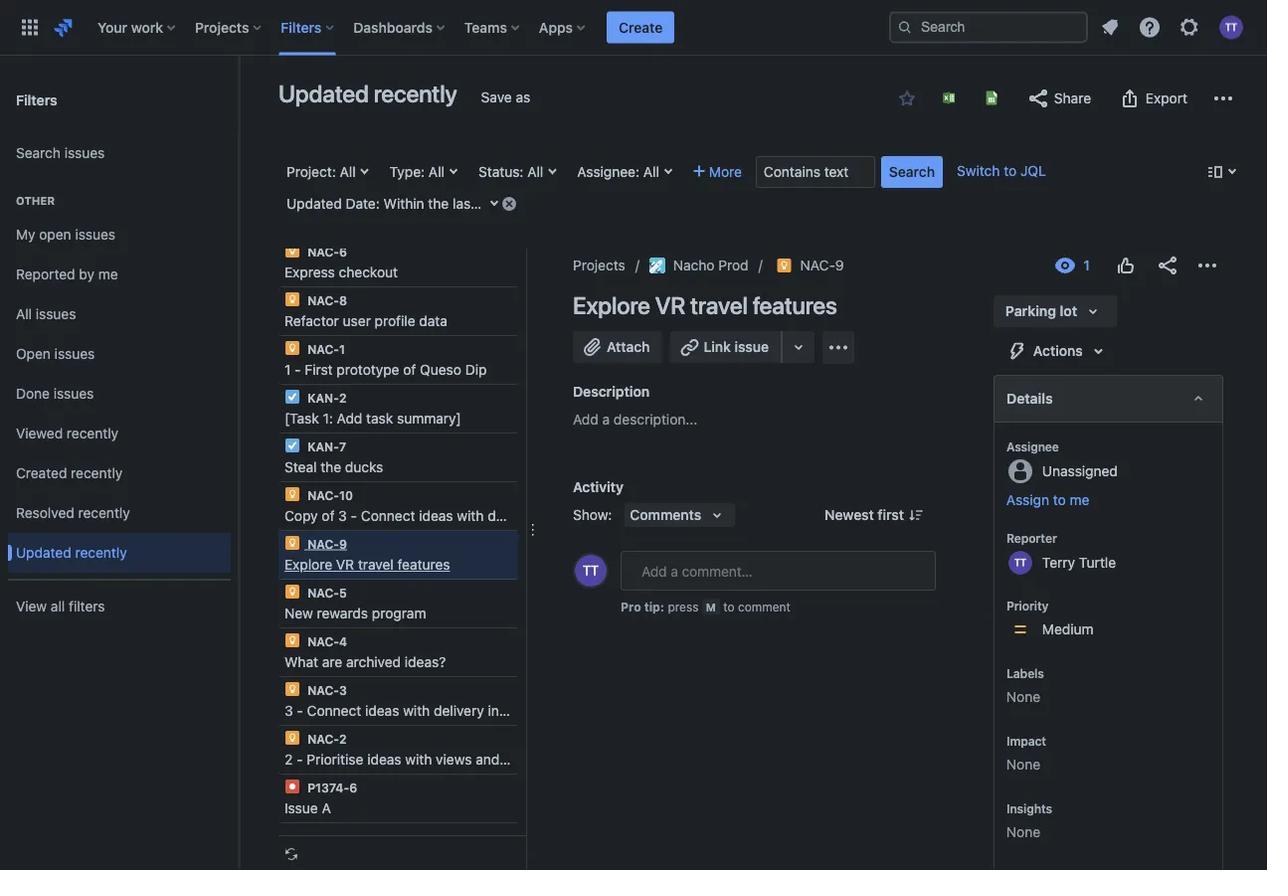 Task type: locate. For each thing, give the bounding box(es) containing it.
prod
[[718, 257, 749, 274]]

1 horizontal spatial me
[[1070, 492, 1090, 508]]

profile image of terry turtle image
[[575, 555, 607, 587]]

recently for updated recently link
[[75, 545, 127, 561]]

1 idea image from the top
[[284, 291, 300, 307]]

0 horizontal spatial of
[[322, 508, 335, 524]]

to right assign
[[1053, 492, 1066, 508]]

all up open on the left top of page
[[16, 306, 32, 322]]

0 horizontal spatial travel
[[358, 556, 394, 573]]

nac- for what are archived ideas?
[[308, 635, 339, 648]]

kan- up steal the ducks
[[308, 440, 339, 454]]

reported by me
[[16, 266, 118, 283]]

issues up my open issues
[[64, 145, 105, 161]]

3 idea image from the top
[[284, 681, 300, 697]]

other group
[[8, 173, 231, 579]]

1 vertical spatial to
[[1053, 492, 1066, 508]]

travel down nacho prod
[[690, 291, 748, 319]]

1 vertical spatial ideas
[[365, 703, 399, 719]]

0 vertical spatial updated
[[278, 80, 369, 107]]

open issues
[[16, 346, 95, 362]]

0 horizontal spatial the
[[320, 459, 341, 475]]

all
[[51, 598, 65, 615]]

nac- up prioritise at the bottom of page
[[308, 732, 339, 746]]

kan- up 1: at top left
[[308, 391, 339, 405]]

ducks
[[345, 459, 383, 475]]

1 vertical spatial search
[[889, 164, 935, 180]]

projects left nacho prod image
[[573, 257, 625, 274]]

nac-8
[[304, 293, 347, 307]]

project:
[[286, 164, 336, 180]]

1 vertical spatial nac-9
[[304, 537, 347, 551]]

filters
[[69, 598, 105, 615]]

assign to me
[[1006, 492, 1090, 508]]

6 for a
[[349, 781, 357, 795]]

ideas down archived
[[365, 703, 399, 719]]

0 horizontal spatial me
[[98, 266, 118, 283]]

issues for search issues
[[64, 145, 105, 161]]

2 up prioritise at the bottom of page
[[339, 732, 347, 746]]

0 horizontal spatial to
[[723, 600, 735, 614]]

the left last
[[428, 195, 449, 212]]

data
[[419, 313, 448, 329]]

projects up sidebar navigation image
[[195, 19, 249, 35]]

1 horizontal spatial vr
[[655, 291, 685, 319]]

1 down user
[[339, 342, 345, 356]]

dashboards
[[353, 19, 433, 35]]

2 horizontal spatial to
[[1053, 492, 1066, 508]]

add app image
[[827, 336, 850, 360]]

2 vertical spatial with
[[405, 751, 432, 768]]

- down what
[[297, 703, 303, 719]]

idea image up express
[[284, 243, 300, 259]]

actions image
[[1196, 254, 1219, 278]]

updated down project:
[[286, 195, 342, 212]]

a
[[602, 411, 610, 428]]

idea image up new
[[284, 584, 300, 600]]

explore up nac-5
[[284, 556, 332, 573]]

6 down prioritise at the bottom of page
[[349, 781, 357, 795]]

idea image left nac-1 at the top of page
[[284, 340, 300, 356]]

1 vertical spatial vr
[[336, 556, 354, 573]]

nac- for express checkout
[[308, 245, 339, 259]]

2 horizontal spatial 1
[[479, 195, 486, 212]]

save as
[[481, 89, 530, 105]]

1 vertical spatial 3
[[339, 683, 347, 697]]

type:
[[390, 164, 425, 180]]

3 - connect ideas with delivery in jira software
[[284, 703, 587, 719]]

none down impact
[[1006, 756, 1041, 773]]

description
[[573, 383, 650, 400]]

1 horizontal spatial explore vr travel features
[[573, 291, 837, 319]]

newest first image
[[908, 507, 924, 523]]

0 vertical spatial of
[[403, 362, 416, 378]]

vr down nacho prod image
[[655, 291, 685, 319]]

jira down activity
[[557, 508, 580, 524]]

jira
[[557, 508, 580, 524], [503, 703, 526, 719]]

explore
[[573, 291, 650, 319], [284, 556, 332, 573]]

issues for all issues
[[36, 306, 76, 322]]

1 vertical spatial me
[[1070, 492, 1090, 508]]

with for delivery
[[403, 703, 430, 719]]

to for assign
[[1053, 492, 1066, 508]]

idea image for explore vr travel features
[[284, 535, 300, 551]]

none down insights
[[1006, 824, 1041, 840]]

idea image up what
[[284, 633, 300, 648]]

nac- for explore vr travel features
[[308, 537, 339, 551]]

me down unassigned
[[1070, 492, 1090, 508]]

remove criteria image
[[501, 195, 517, 211]]

0 vertical spatial me
[[98, 266, 118, 283]]

6 up express checkout
[[339, 245, 347, 259]]

view
[[16, 598, 47, 615]]

what
[[284, 654, 318, 670]]

all up date: on the left
[[340, 164, 356, 180]]

explore vr travel features up 5
[[284, 556, 450, 573]]

features up program
[[397, 556, 450, 573]]

1
[[479, 195, 486, 212], [339, 342, 345, 356], [284, 362, 291, 378]]

description...
[[614, 411, 698, 428]]

nac-1
[[304, 342, 345, 356]]

prototype
[[337, 362, 399, 378]]

your
[[97, 19, 127, 35]]

1 vertical spatial filters
[[16, 91, 57, 108]]

none inside impact none
[[1006, 756, 1041, 773]]

all right status:
[[527, 164, 543, 180]]

views
[[436, 751, 472, 768]]

ideas right prioritise at the bottom of page
[[367, 751, 401, 768]]

recently down viewed recently link
[[71, 465, 123, 482]]

recently up created recently
[[67, 425, 118, 442]]

1 horizontal spatial nac-9
[[800, 257, 844, 274]]

nac- for copy of 3 - connect ideas with delivery in jira software
[[308, 488, 339, 502]]

0 vertical spatial search
[[16, 145, 61, 161]]

all issues
[[16, 306, 76, 322]]

idea image for new rewards program
[[284, 584, 300, 600]]

idea image down what
[[284, 681, 300, 697]]

kan- for 1:
[[308, 391, 339, 405]]

banner
[[0, 0, 1267, 56]]

0 vertical spatial 9
[[835, 257, 844, 274]]

help image
[[1138, 15, 1162, 39]]

0 vertical spatial projects
[[195, 19, 249, 35]]

nac-9 up add app icon
[[800, 257, 844, 274]]

3 none from the top
[[1006, 824, 1041, 840]]

9
[[835, 257, 844, 274], [339, 537, 347, 551]]

updated recently down dashboards
[[278, 80, 457, 107]]

details
[[1006, 390, 1053, 407]]

1 vertical spatial updated recently
[[16, 545, 127, 561]]

1 vertical spatial features
[[397, 556, 450, 573]]

all issues link
[[8, 294, 231, 334]]

filters
[[281, 19, 322, 35], [16, 91, 57, 108]]

add right 1: at top left
[[337, 410, 362, 427]]

3 down are
[[339, 683, 347, 697]]

notifications image
[[1098, 15, 1122, 39]]

0 vertical spatial 2
[[339, 391, 347, 405]]

me right by
[[98, 266, 118, 283]]

add a description...
[[573, 411, 698, 428]]

add left a
[[573, 411, 599, 428]]

2 none from the top
[[1006, 756, 1041, 773]]

comments
[[630, 507, 701, 523]]

1 - first prototype of queso dip
[[284, 362, 487, 378]]

of left queso
[[403, 362, 416, 378]]

search issues link
[[8, 133, 231, 173]]

projects
[[195, 19, 249, 35], [573, 257, 625, 274]]

- left first
[[295, 362, 301, 378]]

jira up fields at the bottom left of page
[[503, 703, 526, 719]]

nac- up are
[[308, 635, 339, 648]]

updated recently down resolved recently on the left bottom
[[16, 545, 127, 561]]

delivery left show:
[[488, 508, 538, 524]]

create
[[619, 19, 663, 35]]

1 vertical spatial in
[[488, 703, 499, 719]]

issues up open issues
[[36, 306, 76, 322]]

1 horizontal spatial the
[[428, 195, 449, 212]]

features
[[753, 291, 837, 319], [397, 556, 450, 573]]

0 vertical spatial explore vr travel features
[[573, 291, 837, 319]]

nac- down copy
[[308, 537, 339, 551]]

all right assignee: at the top
[[643, 164, 659, 180]]

primary element
[[12, 0, 889, 55]]

task image
[[284, 389, 300, 405]]

2 up [task 1: add task summary]
[[339, 391, 347, 405]]

0 vertical spatial 6
[[339, 245, 347, 259]]

1 up task image
[[284, 362, 291, 378]]

open in microsoft excel image
[[941, 90, 957, 106]]

9 up add app icon
[[835, 257, 844, 274]]

express
[[284, 264, 335, 280]]

reported
[[16, 266, 75, 283]]

4 idea image from the top
[[284, 730, 300, 746]]

idea image
[[284, 243, 300, 259], [776, 258, 792, 274], [284, 340, 300, 356], [284, 486, 300, 502], [284, 535, 300, 551], [284, 584, 300, 600]]

1 vertical spatial 6
[[349, 781, 357, 795]]

1 vertical spatial explore
[[284, 556, 332, 573]]

0 vertical spatial kan-
[[308, 391, 339, 405]]

0 horizontal spatial search
[[16, 145, 61, 161]]

idea image up refactor
[[284, 291, 300, 307]]

issues right open on the left top of page
[[54, 346, 95, 362]]

software down activity
[[584, 508, 641, 524]]

issues up viewed recently at left
[[54, 386, 94, 402]]

0 vertical spatial 1
[[479, 195, 486, 212]]

resolved recently
[[16, 505, 130, 521]]

1 horizontal spatial search
[[889, 164, 935, 180]]

0 vertical spatial with
[[457, 508, 484, 524]]

1 vertical spatial projects
[[573, 257, 625, 274]]

banner containing your work
[[0, 0, 1267, 56]]

updated down resolved on the bottom left
[[16, 545, 71, 561]]

2 idea image from the top
[[284, 633, 300, 648]]

week
[[489, 195, 523, 212]]

1 kan- from the top
[[308, 391, 339, 405]]

view all filters link
[[8, 587, 231, 627]]

in
[[542, 508, 553, 524], [488, 703, 499, 719]]

settings image
[[1178, 15, 1202, 39]]

- for prioritise
[[296, 751, 303, 768]]

to left jql
[[1004, 163, 1017, 179]]

reported by me link
[[8, 255, 231, 294]]

3 down what
[[284, 703, 293, 719]]

0 horizontal spatial delivery
[[434, 703, 484, 719]]

vr up 5
[[336, 556, 354, 573]]

connect down ducks
[[361, 508, 415, 524]]

connect down nac-3
[[307, 703, 361, 719]]

1 horizontal spatial 1
[[339, 342, 345, 356]]

share image
[[1156, 254, 1180, 278]]

- up bug image
[[296, 751, 303, 768]]

0 vertical spatial delivery
[[488, 508, 538, 524]]

2 for add
[[339, 391, 347, 405]]

switch to jql
[[957, 163, 1046, 179]]

none for impact none
[[1006, 756, 1041, 773]]

status: all
[[478, 164, 543, 180]]

attach button
[[573, 331, 662, 363]]

1 horizontal spatial add
[[573, 411, 599, 428]]

1 horizontal spatial updated recently
[[278, 80, 457, 107]]

assignee pin to top. only you can see pinned fields. image
[[1063, 439, 1079, 455]]

nac- up first
[[308, 342, 339, 356]]

link web pages and more image
[[787, 335, 811, 359]]

nac- down are
[[308, 683, 339, 697]]

1 vertical spatial updated
[[286, 195, 342, 212]]

search up other
[[16, 145, 61, 161]]

explore down projects link
[[573, 291, 650, 319]]

of down 'nac-10'
[[322, 508, 335, 524]]

Add a comment… field
[[621, 551, 936, 591]]

done issues link
[[8, 374, 231, 414]]

0 vertical spatial none
[[1006, 689, 1041, 705]]

nac- up the rewards
[[308, 586, 339, 600]]

0 horizontal spatial vr
[[336, 556, 354, 573]]

idea image for copy of 3 - connect ideas with delivery in jira software
[[284, 486, 300, 502]]

updated date: within the last 1 week
[[286, 195, 523, 212]]

nac- down steal the ducks
[[308, 488, 339, 502]]

0 vertical spatial features
[[753, 291, 837, 319]]

save as button
[[471, 82, 540, 113]]

nacho prod image
[[649, 258, 665, 274]]

projects inside 'popup button'
[[195, 19, 249, 35]]

2 vertical spatial ideas
[[367, 751, 401, 768]]

my
[[16, 226, 35, 243]]

2 vertical spatial 2
[[284, 751, 293, 768]]

created
[[16, 465, 67, 482]]

vr
[[655, 291, 685, 319], [336, 556, 354, 573]]

0 horizontal spatial 1
[[284, 362, 291, 378]]

recently down created recently link
[[78, 505, 130, 521]]

nac- for refactor user profile data
[[308, 293, 339, 307]]

by
[[79, 266, 95, 283]]

1 vertical spatial of
[[322, 508, 335, 524]]

in left show:
[[542, 508, 553, 524]]

3
[[338, 508, 347, 524], [339, 683, 347, 697], [284, 703, 293, 719]]

insights none
[[1006, 802, 1052, 840]]

to for switch
[[1004, 163, 1017, 179]]

nac- up express
[[308, 245, 339, 259]]

newest
[[825, 507, 874, 523]]

1 horizontal spatial projects
[[573, 257, 625, 274]]

idea image down copy
[[284, 535, 300, 551]]

0 vertical spatial connect
[[361, 508, 415, 524]]

labels pin to top. only you can see pinned fields. image
[[1048, 665, 1064, 681]]

unassigned
[[1042, 463, 1118, 479]]

fields
[[503, 751, 538, 768]]

filters up search issues
[[16, 91, 57, 108]]

none inside insights none
[[1006, 824, 1041, 840]]

all right 'type:'
[[429, 164, 445, 180]]

issues inside "link"
[[54, 386, 94, 402]]

9 up 5
[[339, 537, 347, 551]]

6
[[339, 245, 347, 259], [349, 781, 357, 795]]

bug image
[[284, 779, 300, 795]]

0 vertical spatial in
[[542, 508, 553, 524]]

my open issues
[[16, 226, 115, 243]]

switch
[[957, 163, 1000, 179]]

sidebar navigation image
[[217, 80, 261, 119]]

explore vr travel features down nacho prod link
[[573, 291, 837, 319]]

kan- for the
[[308, 440, 339, 454]]

tip:
[[644, 600, 664, 614]]

filters right projects 'popup button'
[[281, 19, 322, 35]]

recently for the resolved recently link
[[78, 505, 130, 521]]

features up link web pages and more icon
[[753, 291, 837, 319]]

updated down filters dropdown button
[[278, 80, 369, 107]]

2 kan- from the top
[[308, 440, 339, 454]]

dashboards button
[[347, 11, 452, 43]]

1 horizontal spatial in
[[542, 508, 553, 524]]

10
[[339, 488, 353, 502]]

idea image for 1 - first prototype of queso dip
[[284, 340, 300, 356]]

0 horizontal spatial jira
[[503, 703, 526, 719]]

the down 'kan-7'
[[320, 459, 341, 475]]

2 vertical spatial none
[[1006, 824, 1041, 840]]

search for search issues
[[16, 145, 61, 161]]

all for type: all
[[429, 164, 445, 180]]

1 right last
[[479, 195, 486, 212]]

0 vertical spatial updated recently
[[278, 80, 457, 107]]

a
[[322, 800, 331, 817]]

nac-9 down copy
[[304, 537, 347, 551]]

create button
[[607, 11, 675, 43]]

to right m
[[723, 600, 735, 614]]

nac-9
[[800, 257, 844, 274], [304, 537, 347, 551]]

projects for projects link
[[573, 257, 625, 274]]

- for first
[[295, 362, 301, 378]]

to inside button
[[1053, 492, 1066, 508]]

idea image
[[284, 291, 300, 307], [284, 633, 300, 648], [284, 681, 300, 697], [284, 730, 300, 746]]

jira image
[[52, 15, 76, 39], [52, 15, 76, 39]]

me inside button
[[1070, 492, 1090, 508]]

0 horizontal spatial 6
[[339, 245, 347, 259]]

2 for prioritise
[[339, 732, 347, 746]]

1 vertical spatial explore vr travel features
[[284, 556, 450, 573]]

recently for created recently link
[[71, 465, 123, 482]]

kan-7
[[304, 440, 346, 454]]

0 horizontal spatial updated recently
[[16, 545, 127, 561]]

1 vertical spatial kan-
[[308, 440, 339, 454]]

1 horizontal spatial to
[[1004, 163, 1017, 179]]

travel up new rewards program
[[358, 556, 394, 573]]

copy link to issue image
[[840, 257, 856, 273]]

idea image up copy
[[284, 486, 300, 502]]

nac-9 link
[[800, 254, 844, 278]]

software up fields at the bottom left of page
[[530, 703, 587, 719]]

1 vertical spatial 2
[[339, 732, 347, 746]]

activity
[[573, 479, 624, 495]]

0 vertical spatial the
[[428, 195, 449, 212]]

1 horizontal spatial 6
[[349, 781, 357, 795]]

as
[[516, 89, 530, 105]]

idea image left nac-2
[[284, 730, 300, 746]]

in up and
[[488, 703, 499, 719]]

1 vertical spatial the
[[320, 459, 341, 475]]

updated recently inside updated recently link
[[16, 545, 127, 561]]

resolved recently link
[[8, 493, 231, 533]]

rewards
[[317, 605, 368, 622]]

0 vertical spatial filters
[[281, 19, 322, 35]]

6 for checkout
[[339, 245, 347, 259]]

none down labels
[[1006, 689, 1041, 705]]

search inside button
[[889, 164, 935, 180]]

0 horizontal spatial in
[[488, 703, 499, 719]]

1 vertical spatial none
[[1006, 756, 1041, 773]]

issues for open issues
[[54, 346, 95, 362]]

last
[[453, 195, 476, 212]]

0 vertical spatial to
[[1004, 163, 1017, 179]]

0 horizontal spatial projects
[[195, 19, 249, 35]]

search image
[[897, 19, 913, 35]]

2 up bug image
[[284, 751, 293, 768]]

search left switch
[[889, 164, 935, 180]]

within
[[384, 195, 424, 212]]

nac-
[[308, 245, 339, 259], [800, 257, 835, 274], [308, 293, 339, 307], [308, 342, 339, 356], [308, 488, 339, 502], [308, 537, 339, 551], [308, 586, 339, 600], [308, 635, 339, 648], [308, 683, 339, 697], [308, 732, 339, 746]]

ideas down summary]
[[419, 508, 453, 524]]

me inside other group
[[98, 266, 118, 283]]

vote options: no one has voted for this issue yet. image
[[1114, 254, 1138, 278]]



Task type: vqa. For each thing, say whether or not it's contained in the screenshot.
Service
no



Task type: describe. For each thing, give the bounding box(es) containing it.
open issues link
[[8, 334, 231, 374]]

details element
[[994, 375, 1223, 423]]

assignee
[[1006, 440, 1059, 454]]

view all filters
[[16, 598, 105, 615]]

0 vertical spatial software
[[584, 508, 641, 524]]

save
[[481, 89, 512, 105]]

8
[[339, 293, 347, 307]]

link issue
[[704, 339, 769, 355]]

1 horizontal spatial jira
[[557, 508, 580, 524]]

Search issues using keywords text field
[[756, 156, 875, 188]]

actions button
[[994, 335, 1123, 367]]

pro tip: press m to comment
[[621, 600, 791, 614]]

1 vertical spatial delivery
[[434, 703, 484, 719]]

link
[[704, 339, 731, 355]]

1 none from the top
[[1006, 689, 1041, 705]]

checkout
[[339, 264, 398, 280]]

assignee:
[[577, 164, 640, 180]]

filters inside dropdown button
[[281, 19, 322, 35]]

nac- left copy link to issue icon
[[800, 257, 835, 274]]

1 horizontal spatial of
[[403, 362, 416, 378]]

copy
[[284, 508, 318, 524]]

apps
[[539, 19, 573, 35]]

nac- for new rewards program
[[308, 586, 339, 600]]

nac-2
[[304, 732, 347, 746]]

created recently
[[16, 465, 123, 482]]

dip
[[465, 362, 487, 378]]

kan-2
[[304, 391, 347, 405]]

export
[[1146, 90, 1188, 106]]

1 horizontal spatial features
[[753, 291, 837, 319]]

1 horizontal spatial explore
[[573, 291, 650, 319]]

your work
[[97, 19, 163, 35]]

0 horizontal spatial add
[[337, 410, 362, 427]]

idea image for 2
[[284, 730, 300, 746]]

[task
[[284, 410, 319, 427]]

all for assignee: all
[[643, 164, 659, 180]]

0 horizontal spatial explore
[[284, 556, 332, 573]]

2 vertical spatial 3
[[284, 703, 293, 719]]

ideas for delivery
[[365, 703, 399, 719]]

1 vertical spatial jira
[[503, 703, 526, 719]]

user
[[343, 313, 371, 329]]

0 horizontal spatial features
[[397, 556, 450, 573]]

first
[[878, 507, 904, 523]]

reporter
[[1006, 531, 1057, 545]]

done
[[16, 386, 50, 402]]

ideas?
[[405, 654, 446, 670]]

actions
[[1033, 343, 1083, 359]]

all for status: all
[[527, 164, 543, 180]]

nac- for 3 - connect ideas with delivery in jira software
[[308, 683, 339, 697]]

task image
[[284, 438, 300, 454]]

switch to jql link
[[957, 163, 1046, 179]]

- down 10
[[351, 508, 357, 524]]

created recently link
[[8, 454, 231, 493]]

updated inside other group
[[16, 545, 71, 561]]

issues right open
[[75, 226, 115, 243]]

0 horizontal spatial 9
[[339, 537, 347, 551]]

done issues
[[16, 386, 94, 402]]

all inside other group
[[16, 306, 32, 322]]

impact
[[1006, 734, 1046, 748]]

1 horizontal spatial delivery
[[488, 508, 538, 524]]

Search field
[[889, 11, 1088, 43]]

5
[[339, 586, 347, 600]]

projects for projects 'popup button'
[[195, 19, 249, 35]]

idea image for what
[[284, 633, 300, 648]]

open in google sheets image
[[984, 90, 1000, 106]]

newest first button
[[813, 503, 936, 527]]

nac- for 1 - first prototype of queso dip
[[308, 342, 339, 356]]

1 horizontal spatial travel
[[690, 291, 748, 319]]

share link
[[1017, 83, 1101, 114]]

project: all
[[286, 164, 356, 180]]

nac- for 2 - prioritise ideas with views and fields
[[308, 732, 339, 746]]

labels
[[1006, 666, 1044, 680]]

new
[[284, 605, 313, 622]]

teams button
[[458, 11, 527, 43]]

issues for done issues
[[54, 386, 94, 402]]

terry
[[1042, 554, 1075, 570]]

pro
[[621, 600, 641, 614]]

archived
[[346, 654, 401, 670]]

idea image for 3
[[284, 681, 300, 697]]

1 vertical spatial software
[[530, 703, 587, 719]]

p1374-
[[308, 781, 349, 795]]

status:
[[478, 164, 524, 180]]

nac-6
[[304, 245, 347, 259]]

0 vertical spatial ideas
[[419, 508, 453, 524]]

with for views
[[405, 751, 432, 768]]

prioritise
[[307, 751, 363, 768]]

resolved
[[16, 505, 74, 521]]

newest first
[[825, 507, 904, 523]]

me for reported by me
[[98, 266, 118, 283]]

- for connect
[[297, 703, 303, 719]]

projects link
[[573, 254, 625, 278]]

open
[[39, 226, 71, 243]]

0 vertical spatial 3
[[338, 508, 347, 524]]

parking lot button
[[994, 295, 1117, 327]]

lot
[[1060, 303, 1077, 319]]

issue a
[[284, 800, 331, 817]]

0 horizontal spatial nac-9
[[304, 537, 347, 551]]

jql
[[1020, 163, 1046, 179]]

none for insights none
[[1006, 824, 1041, 840]]

0 vertical spatial vr
[[655, 291, 685, 319]]

idea image for refactor
[[284, 291, 300, 307]]

your profile and settings image
[[1219, 15, 1243, 39]]

terry turtle
[[1042, 554, 1116, 570]]

all for project: all
[[340, 164, 356, 180]]

link issue button
[[670, 331, 783, 363]]

apps button
[[533, 11, 593, 43]]

more button
[[685, 156, 750, 188]]

appswitcher icon image
[[18, 15, 42, 39]]

first
[[305, 362, 333, 378]]

recently down dashboards popup button
[[374, 80, 457, 107]]

your work button
[[92, 11, 183, 43]]

more
[[709, 164, 742, 180]]

2 vertical spatial to
[[723, 600, 735, 614]]

impact none
[[1006, 734, 1046, 773]]

0 vertical spatial nac-9
[[800, 257, 844, 274]]

nac-5
[[304, 586, 347, 600]]

small image
[[899, 91, 915, 106]]

express checkout
[[284, 264, 398, 280]]

copy of 3 - connect ideas with delivery in jira software
[[284, 508, 641, 524]]

2 vertical spatial 1
[[284, 362, 291, 378]]

me for assign to me
[[1070, 492, 1090, 508]]

1 vertical spatial travel
[[358, 556, 394, 573]]

idea image for express checkout
[[284, 243, 300, 259]]

0 horizontal spatial filters
[[16, 91, 57, 108]]

1 horizontal spatial 9
[[835, 257, 844, 274]]

export button
[[1108, 83, 1198, 114]]

teams
[[464, 19, 507, 35]]

type: all
[[390, 164, 445, 180]]

idea image left nac-9 link
[[776, 258, 792, 274]]

1 vertical spatial connect
[[307, 703, 361, 719]]

profile
[[375, 313, 415, 329]]

recently for viewed recently link
[[67, 425, 118, 442]]

attach
[[607, 339, 650, 355]]

parking lot
[[1005, 303, 1077, 319]]

ideas for views
[[367, 751, 401, 768]]

0 horizontal spatial explore vr travel features
[[284, 556, 450, 573]]

comments button
[[624, 503, 735, 527]]

nacho prod
[[673, 257, 749, 274]]

assign to me button
[[1006, 490, 1203, 510]]

search for search
[[889, 164, 935, 180]]

program
[[372, 605, 426, 622]]



